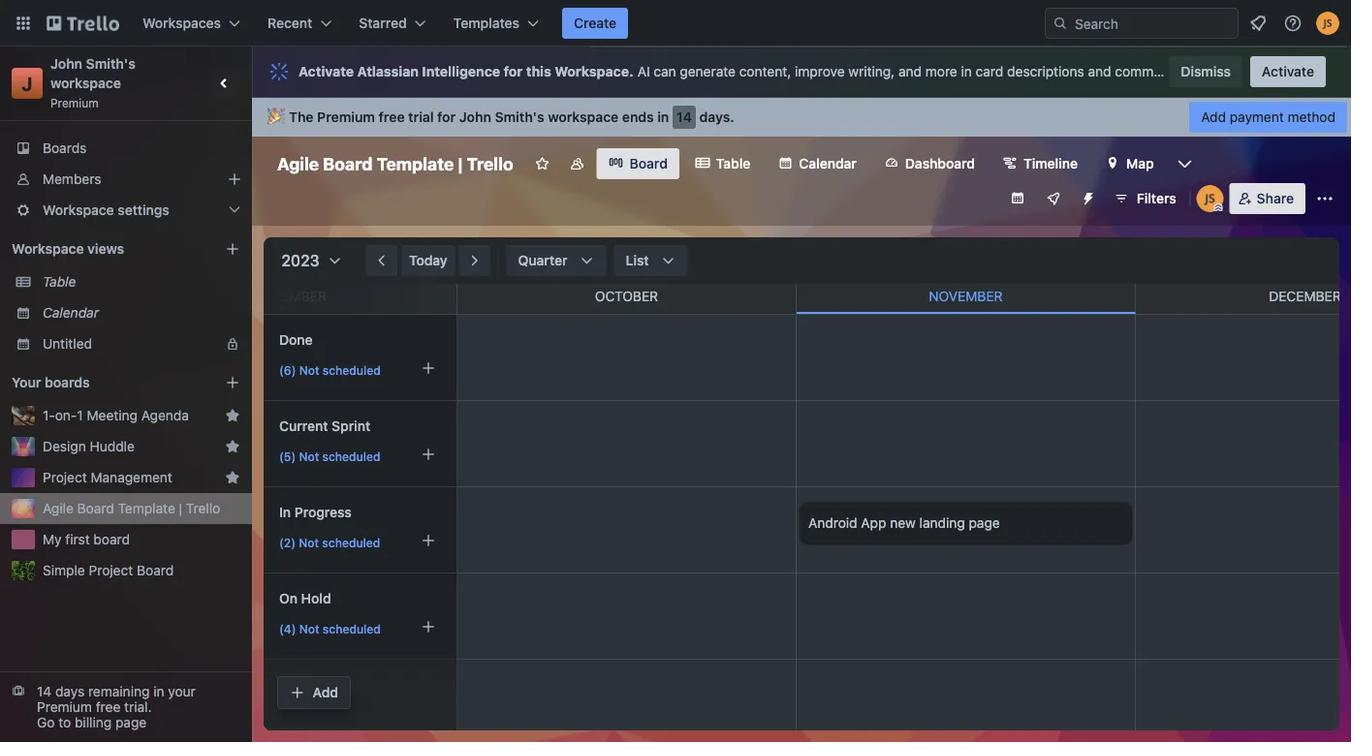 Task type: vqa. For each thing, say whether or not it's contained in the screenshot.
top Add reaction icon
no



Task type: locate. For each thing, give the bounding box(es) containing it.
project inside project management button
[[43, 470, 87, 486]]

filters
[[1137, 191, 1177, 206]]

1 horizontal spatial trello
[[467, 153, 514, 174]]

0 vertical spatial page
[[969, 515, 1000, 531]]

in
[[961, 64, 972, 79], [658, 109, 669, 125], [153, 684, 164, 700]]

banner containing 🎉
[[252, 98, 1351, 137]]

0 horizontal spatial trello
[[186, 501, 220, 517]]

project down design
[[43, 470, 87, 486]]

2 vertical spatial in
[[153, 684, 164, 700]]

1 vertical spatial workspace
[[12, 241, 84, 257]]

0 horizontal spatial page
[[115, 715, 147, 731]]

Search field
[[1045, 8, 1239, 39]]

back to home image
[[47, 8, 119, 39]]

for right trial
[[437, 109, 456, 125]]

0 vertical spatial starred icon image
[[225, 408, 240, 424]]

content,
[[739, 64, 791, 79]]

in right ends
[[658, 109, 669, 125]]

3 scheduled from the top
[[322, 536, 380, 550]]

in left "card"
[[961, 64, 972, 79]]

1 horizontal spatial table
[[716, 156, 751, 172]]

2 (4) not scheduled button from the top
[[272, 699, 443, 730]]

quarter button
[[507, 245, 606, 276]]

1 horizontal spatial agile board template | trello
[[277, 153, 514, 174]]

1
[[77, 408, 83, 424]]

current
[[279, 418, 328, 434]]

1 vertical spatial (4) not scheduled button
[[272, 699, 443, 730]]

comments.
[[1115, 64, 1185, 79]]

0 horizontal spatial activate
[[299, 64, 354, 79]]

0 vertical spatial calendar
[[799, 156, 857, 172]]

activate right atlassian intelligence logo
[[299, 64, 354, 79]]

1 horizontal spatial for
[[504, 64, 523, 79]]

scheduled up sprint
[[323, 364, 381, 377]]

boards
[[43, 140, 87, 156]]

workspace down workspace.
[[548, 109, 619, 125]]

starred
[[359, 15, 407, 31]]

trello inside text field
[[467, 153, 514, 174]]

agile board template | trello
[[277, 153, 514, 174], [43, 501, 220, 517]]

sprint
[[332, 418, 370, 434]]

my
[[43, 532, 62, 548]]

workspace
[[43, 202, 114, 218], [12, 241, 84, 257]]

john smith's workspace link
[[50, 56, 139, 91]]

current sprint
[[279, 418, 370, 434]]

smith's down this
[[495, 109, 545, 125]]

5 scheduled from the top
[[323, 709, 381, 722]]

smith's inside "banner"
[[495, 109, 545, 125]]

| down "🎉 the premium free trial for john smith's workspace ends in 14 days."
[[458, 153, 463, 174]]

0 vertical spatial add
[[1201, 109, 1226, 125]]

14
[[677, 109, 692, 125], [37, 684, 52, 700]]

not right '(2)'
[[299, 536, 319, 550]]

1 (4) not scheduled button from the top
[[272, 613, 443, 644]]

simple project board
[[43, 563, 174, 579]]

0 vertical spatial (4) not scheduled
[[279, 622, 381, 636]]

0 horizontal spatial john
[[50, 56, 83, 72]]

quarter
[[518, 253, 568, 269]]

Board name text field
[[268, 148, 523, 179]]

1 vertical spatial workspace
[[548, 109, 619, 125]]

0 horizontal spatial 14
[[37, 684, 52, 700]]

(4) not scheduled for on hold
[[279, 622, 381, 636]]

and
[[899, 64, 922, 79], [1088, 64, 1112, 79]]

add for add
[[313, 685, 338, 701]]

john down back to home image
[[50, 56, 83, 72]]

1 vertical spatial table link
[[43, 272, 240, 292]]

smith's inside john smith's workspace premium
[[86, 56, 136, 72]]

1 not from the top
[[299, 364, 319, 377]]

add inside 'link'
[[1201, 109, 1226, 125]]

free
[[379, 109, 405, 125], [96, 699, 121, 715]]

1 horizontal spatial 14
[[677, 109, 692, 125]]

(4) not scheduled for next-up
[[279, 709, 381, 722]]

1 horizontal spatial and
[[1088, 64, 1112, 79]]

14 left days
[[37, 684, 52, 700]]

calendar down improve
[[799, 156, 857, 172]]

1 vertical spatial john
[[459, 109, 491, 125]]

add down hold
[[313, 685, 338, 701]]

add left the payment
[[1201, 109, 1226, 125]]

boards
[[45, 375, 90, 391]]

john down the activate atlassian intelligence for this workspace.
[[459, 109, 491, 125]]

map link
[[1094, 148, 1166, 179]]

(4) down next-
[[279, 709, 296, 722]]

my first board
[[43, 532, 130, 548]]

not right (6)
[[299, 364, 319, 377]]

1 horizontal spatial calendar link
[[766, 148, 868, 179]]

november
[[929, 288, 1003, 304]]

template down trial
[[377, 153, 454, 174]]

workspace down members
[[43, 202, 114, 218]]

in
[[279, 505, 291, 521]]

0 vertical spatial workspace
[[50, 75, 121, 91]]

done
[[279, 332, 313, 348]]

not right (5)
[[299, 450, 319, 463]]

page right landing
[[969, 515, 1000, 531]]

primary element
[[0, 0, 1351, 47]]

remaining
[[88, 684, 150, 700]]

workspace for workspace views
[[12, 241, 84, 257]]

trial.
[[124, 699, 152, 715]]

2 (4) not scheduled from the top
[[279, 709, 381, 722]]

1 scheduled from the top
[[323, 364, 381, 377]]

0 horizontal spatial free
[[96, 699, 121, 715]]

0 vertical spatial |
[[458, 153, 463, 174]]

1 and from the left
[[899, 64, 922, 79]]

0 vertical spatial workspace
[[43, 202, 114, 218]]

5 not from the top
[[299, 709, 320, 722]]

scheduled down sprint
[[322, 450, 381, 463]]

1 horizontal spatial project
[[89, 563, 133, 579]]

for left this
[[504, 64, 523, 79]]

android app new landing page
[[809, 515, 1000, 531]]

next-
[[279, 677, 315, 693]]

🎉
[[268, 109, 281, 125]]

workspace settings button
[[0, 195, 252, 226]]

calendar up untitled
[[43, 305, 99, 321]]

1 horizontal spatial free
[[379, 109, 405, 125]]

page inside "button"
[[969, 515, 1000, 531]]

not for next-up
[[299, 709, 320, 722]]

template up my first board link
[[118, 501, 175, 517]]

agile board template | trello down project management button
[[43, 501, 220, 517]]

john smith (johnsmith38824343) image
[[1317, 12, 1340, 35]]

(4) not scheduled
[[279, 622, 381, 636], [279, 709, 381, 722]]

1 vertical spatial add
[[313, 685, 338, 701]]

(5) not scheduled
[[279, 450, 381, 463]]

first
[[65, 532, 90, 548]]

scheduled down progress
[[322, 536, 380, 550]]

ai
[[638, 64, 650, 79]]

(4) not scheduled button down hold
[[272, 613, 443, 644]]

add payment method link
[[1190, 102, 1348, 133]]

0 horizontal spatial |
[[179, 501, 182, 517]]

0 horizontal spatial add
[[313, 685, 338, 701]]

not for in progress
[[299, 536, 319, 550]]

scheduled down up
[[323, 709, 381, 722]]

(6) not scheduled button
[[272, 354, 443, 385]]

calendar
[[799, 156, 857, 172], [43, 305, 99, 321]]

your
[[12, 375, 41, 391]]

0 horizontal spatial and
[[899, 64, 922, 79]]

🎉 the premium free trial for john smith's workspace ends in 14 days.
[[268, 109, 735, 125]]

(2) not scheduled
[[279, 536, 380, 550]]

0 horizontal spatial workspace
[[50, 75, 121, 91]]

1 starred icon image from the top
[[225, 408, 240, 424]]

0 vertical spatial template
[[377, 153, 454, 174]]

1 vertical spatial (4) not scheduled
[[279, 709, 381, 722]]

untitled
[[43, 336, 92, 352]]

(4) down on
[[279, 622, 296, 636]]

agile up my
[[43, 501, 73, 517]]

progress
[[294, 505, 352, 521]]

2 activate from the left
[[1262, 64, 1315, 79]]

0 vertical spatial agile
[[277, 153, 319, 174]]

timeline link
[[991, 148, 1090, 179]]

0 horizontal spatial project
[[43, 470, 87, 486]]

2 scheduled from the top
[[322, 450, 381, 463]]

agile down the
[[277, 153, 319, 174]]

1 vertical spatial page
[[115, 715, 147, 731]]

workspace navigation collapse icon image
[[211, 70, 238, 97]]

workspace left views
[[12, 241, 84, 257]]

activate
[[299, 64, 354, 79], [1262, 64, 1315, 79]]

(4) not scheduled down up
[[279, 709, 381, 722]]

for
[[504, 64, 523, 79], [437, 109, 456, 125]]

1 vertical spatial agile
[[43, 501, 73, 517]]

0 vertical spatial smith's
[[86, 56, 136, 72]]

0 vertical spatial free
[[379, 109, 405, 125]]

0 horizontal spatial in
[[153, 684, 164, 700]]

smith's down back to home image
[[86, 56, 136, 72]]

premium
[[50, 96, 99, 110], [317, 109, 375, 125], [37, 699, 92, 715]]

1 (4) not scheduled from the top
[[279, 622, 381, 636]]

1 horizontal spatial page
[[969, 515, 1000, 531]]

2 vertical spatial starred icon image
[[225, 470, 240, 486]]

not down next-up
[[299, 709, 320, 722]]

1 vertical spatial agile board template | trello
[[43, 501, 220, 517]]

1 horizontal spatial agile
[[277, 153, 319, 174]]

scheduled for done
[[323, 364, 381, 377]]

1 vertical spatial smith's
[[495, 109, 545, 125]]

page inside 14 days remaining in your premium free trial. go to billing page
[[115, 715, 147, 731]]

new
[[890, 515, 916, 531]]

workspace settings
[[43, 202, 169, 218]]

1 vertical spatial template
[[118, 501, 175, 517]]

0 horizontal spatial calendar link
[[43, 303, 240, 323]]

agile board template | trello inside 'agile board template | trello' link
[[43, 501, 220, 517]]

add inside button
[[313, 685, 338, 701]]

activate link
[[1251, 56, 1326, 87]]

1 horizontal spatial smith's
[[495, 109, 545, 125]]

and left comments.
[[1088, 64, 1112, 79]]

2 and from the left
[[1088, 64, 1112, 79]]

today button
[[401, 245, 455, 276]]

table link down days.
[[683, 148, 762, 179]]

page down remaining
[[115, 715, 147, 731]]

1 horizontal spatial |
[[458, 153, 463, 174]]

1 vertical spatial 14
[[37, 684, 52, 700]]

workspace
[[50, 75, 121, 91], [548, 109, 619, 125]]

0 vertical spatial (4) not scheduled button
[[272, 613, 443, 644]]

2 starred icon image from the top
[[225, 439, 240, 455]]

workspaces
[[143, 15, 221, 31]]

banner
[[252, 98, 1351, 137]]

dismiss button
[[1170, 56, 1243, 87]]

(6)
[[279, 364, 296, 377]]

1 horizontal spatial add
[[1201, 109, 1226, 125]]

2 (4) from the top
[[279, 709, 296, 722]]

project management button
[[43, 468, 217, 488]]

this member is an admin of this board. image
[[1214, 204, 1223, 212]]

2 not from the top
[[299, 450, 319, 463]]

0 notifications image
[[1247, 12, 1270, 35]]

0 vertical spatial table
[[716, 156, 751, 172]]

table down workspace views
[[43, 274, 76, 290]]

4 not from the top
[[299, 622, 320, 636]]

2 android app new landing page button from the left
[[801, 503, 1132, 544]]

payment
[[1230, 109, 1284, 125]]

0 vertical spatial trello
[[467, 153, 514, 174]]

1 vertical spatial free
[[96, 699, 121, 715]]

1 vertical spatial project
[[89, 563, 133, 579]]

1 vertical spatial in
[[658, 109, 669, 125]]

project down board
[[89, 563, 133, 579]]

1 vertical spatial starred icon image
[[225, 439, 240, 455]]

1 horizontal spatial activate
[[1262, 64, 1315, 79]]

0 horizontal spatial smith's
[[86, 56, 136, 72]]

1 vertical spatial calendar
[[43, 305, 99, 321]]

workspace right j link
[[50, 75, 121, 91]]

page
[[969, 515, 1000, 531], [115, 715, 147, 731]]

board inside text field
[[323, 153, 373, 174]]

| inside text field
[[458, 153, 463, 174]]

untitled link
[[43, 334, 213, 354]]

members link
[[0, 164, 252, 195]]

free left trial
[[379, 109, 405, 125]]

trello down "🎉 the premium free trial for john smith's workspace ends in 14 days."
[[467, 153, 514, 174]]

template inside text field
[[377, 153, 454, 174]]

free inside 14 days remaining in your premium free trial. go to billing page
[[96, 699, 121, 715]]

huddle
[[90, 439, 135, 455]]

activate inside "link"
[[1262, 64, 1315, 79]]

1 horizontal spatial template
[[377, 153, 454, 174]]

0 vertical spatial table link
[[683, 148, 762, 179]]

1 vertical spatial (4)
[[279, 709, 296, 722]]

table down days.
[[716, 156, 751, 172]]

not for done
[[299, 364, 319, 377]]

activate down open information menu icon
[[1262, 64, 1315, 79]]

(4) not scheduled button down up
[[272, 699, 443, 730]]

board
[[323, 153, 373, 174], [630, 156, 668, 172], [77, 501, 114, 517], [137, 563, 174, 579]]

calendar link down improve
[[766, 148, 868, 179]]

dashboard
[[905, 156, 975, 172]]

(4) not scheduled button for next-up
[[272, 699, 443, 730]]

1 (4) from the top
[[279, 622, 296, 636]]

the
[[289, 109, 314, 125]]

go to billing page link
[[37, 715, 147, 731]]

(4) not scheduled down hold
[[279, 622, 381, 636]]

0 vertical spatial project
[[43, 470, 87, 486]]

starred icon image
[[225, 408, 240, 424], [225, 439, 240, 455], [225, 470, 240, 486]]

in progress
[[279, 505, 352, 521]]

| up my first board link
[[179, 501, 182, 517]]

free left trial.
[[96, 699, 121, 715]]

0 vertical spatial (4)
[[279, 622, 296, 636]]

0 horizontal spatial agile board template | trello
[[43, 501, 220, 517]]

4 scheduled from the top
[[323, 622, 381, 636]]

trello
[[467, 153, 514, 174], [186, 501, 220, 517]]

0 vertical spatial for
[[504, 64, 523, 79]]

switch to… image
[[14, 14, 33, 33]]

3 starred icon image from the top
[[225, 470, 240, 486]]

1 vertical spatial |
[[179, 501, 182, 517]]

agile
[[277, 153, 319, 174], [43, 501, 73, 517]]

app
[[861, 515, 887, 531]]

and left more
[[899, 64, 922, 79]]

scheduled down hold
[[323, 622, 381, 636]]

1-on-1 meeting agenda button
[[43, 406, 217, 426]]

1 horizontal spatial john
[[459, 109, 491, 125]]

agile board template | trello down trial
[[277, 153, 514, 174]]

john smith (johnsmith38824343) image
[[1197, 185, 1224, 212]]

1 activate from the left
[[299, 64, 354, 79]]

1 vertical spatial table
[[43, 274, 76, 290]]

android app new landing page button
[[797, 503, 1136, 544], [801, 503, 1132, 544]]

14 left days.
[[677, 109, 692, 125]]

1 horizontal spatial calendar
[[799, 156, 857, 172]]

calendar link up untitled link
[[43, 303, 240, 323]]

1 vertical spatial for
[[437, 109, 456, 125]]

14 inside 14 days remaining in your premium free trial. go to billing page
[[37, 684, 52, 700]]

intelligence
[[422, 64, 500, 79]]

settings
[[118, 202, 169, 218]]

0 vertical spatial john
[[50, 56, 83, 72]]

0 vertical spatial agile board template | trello
[[277, 153, 514, 174]]

table link down views
[[43, 272, 240, 292]]

up
[[315, 677, 331, 693]]

trello up my first board link
[[186, 501, 220, 517]]

1 horizontal spatial in
[[658, 109, 669, 125]]

in left your
[[153, 684, 164, 700]]

not down on hold
[[299, 622, 320, 636]]

smith's
[[86, 56, 136, 72], [495, 109, 545, 125]]

0 vertical spatial in
[[961, 64, 972, 79]]

3 not from the top
[[299, 536, 319, 550]]

workspace inside dropdown button
[[43, 202, 114, 218]]



Task type: describe. For each thing, give the bounding box(es) containing it.
members
[[43, 171, 101, 187]]

confetti image
[[268, 109, 281, 125]]

power ups image
[[1046, 191, 1061, 206]]

2 horizontal spatial in
[[961, 64, 972, 79]]

workspace visible image
[[570, 156, 585, 172]]

method
[[1288, 109, 1336, 125]]

activate for activate
[[1262, 64, 1315, 79]]

generate
[[680, 64, 736, 79]]

october
[[595, 288, 658, 304]]

december
[[1269, 288, 1342, 304]]

add board image
[[225, 375, 240, 391]]

starred button
[[347, 8, 438, 39]]

on hold
[[279, 591, 331, 607]]

0 horizontal spatial table
[[43, 274, 76, 290]]

show menu image
[[1316, 189, 1335, 208]]

project inside "simple project board" link
[[89, 563, 133, 579]]

your
[[168, 684, 196, 700]]

1 horizontal spatial workspace
[[548, 109, 619, 125]]

(4) not scheduled button for on hold
[[272, 613, 443, 644]]

automation image
[[1073, 183, 1100, 210]]

your boards with 6 items element
[[12, 371, 196, 395]]

(2) not scheduled button
[[272, 526, 443, 557]]

activate atlassian intelligence for this workspace.
[[299, 64, 634, 79]]

create
[[574, 15, 617, 31]]

your boards
[[12, 375, 90, 391]]

agile board template | trello inside text field
[[277, 153, 514, 174]]

open information menu image
[[1284, 14, 1303, 33]]

starred icon image for project management
[[225, 470, 240, 486]]

atlassian intelligence logo image
[[268, 60, 291, 83]]

(4) for next-up
[[279, 709, 296, 722]]

0 horizontal spatial table link
[[43, 272, 240, 292]]

add for add payment method
[[1201, 109, 1226, 125]]

agile inside text field
[[277, 153, 319, 174]]

management
[[91, 470, 172, 486]]

today
[[409, 253, 448, 269]]

templates button
[[442, 8, 551, 39]]

my first board link
[[43, 530, 240, 550]]

filters button
[[1108, 183, 1182, 214]]

scheduled for on hold
[[323, 622, 381, 636]]

scheduled for in progress
[[322, 536, 380, 550]]

customize views image
[[1176, 154, 1195, 174]]

not for current sprint
[[299, 450, 319, 463]]

atlassian
[[357, 64, 419, 79]]

design huddle button
[[43, 437, 217, 457]]

0 horizontal spatial template
[[118, 501, 175, 517]]

meeting
[[87, 408, 138, 424]]

list
[[626, 253, 649, 269]]

1 horizontal spatial table link
[[683, 148, 762, 179]]

card
[[976, 64, 1004, 79]]

(4) for on hold
[[279, 622, 296, 636]]

board
[[93, 532, 130, 548]]

j
[[22, 72, 33, 95]]

starred icon image for 1-on-1 meeting agenda
[[225, 408, 240, 424]]

1 vertical spatial trello
[[186, 501, 220, 517]]

boards link
[[0, 133, 252, 164]]

recent
[[268, 15, 312, 31]]

john inside john smith's workspace premium
[[50, 56, 83, 72]]

on
[[279, 591, 298, 607]]

0 vertical spatial 14
[[677, 109, 692, 125]]

workspace views
[[12, 241, 124, 257]]

simple project board link
[[43, 561, 240, 581]]

activate for activate atlassian intelligence for this workspace.
[[299, 64, 354, 79]]

agile board template | trello link
[[43, 499, 240, 519]]

(6) not scheduled
[[279, 364, 381, 377]]

workspaces button
[[131, 8, 252, 39]]

september
[[248, 288, 327, 304]]

1-on-1 meeting agenda
[[43, 408, 189, 424]]

0 horizontal spatial agile
[[43, 501, 73, 517]]

days.
[[700, 109, 735, 125]]

next-up
[[279, 677, 331, 693]]

improve
[[795, 64, 845, 79]]

john inside "banner"
[[459, 109, 491, 125]]

share
[[1257, 191, 1294, 206]]

scheduled for current sprint
[[322, 450, 381, 463]]

dismiss
[[1181, 64, 1231, 79]]

create button
[[562, 8, 628, 39]]

to
[[58, 715, 71, 731]]

1 android app new landing page button from the left
[[797, 503, 1136, 544]]

in inside 14 days remaining in your premium free trial. go to billing page
[[153, 684, 164, 700]]

timeline
[[1024, 156, 1078, 172]]

0 horizontal spatial for
[[437, 109, 456, 125]]

templates
[[453, 15, 520, 31]]

star or unstar board image
[[535, 156, 550, 172]]

android
[[809, 515, 858, 531]]

simple
[[43, 563, 85, 579]]

j link
[[12, 68, 43, 99]]

go
[[37, 715, 55, 731]]

ends
[[622, 109, 654, 125]]

trial
[[408, 109, 434, 125]]

not for on hold
[[299, 622, 320, 636]]

premium inside 14 days remaining in your premium free trial. go to billing page
[[37, 699, 92, 715]]

2023
[[282, 252, 320, 270]]

1 vertical spatial calendar link
[[43, 303, 240, 323]]

john smith's workspace premium
[[50, 56, 139, 110]]

calendar power-up image
[[1010, 190, 1025, 206]]

map
[[1126, 156, 1154, 172]]

recent button
[[256, 8, 343, 39]]

0 horizontal spatial calendar
[[43, 305, 99, 321]]

premium inside john smith's workspace premium
[[50, 96, 99, 110]]

create a view image
[[225, 241, 240, 257]]

workspace for workspace settings
[[43, 202, 114, 218]]

(5)
[[279, 450, 296, 463]]

landing
[[920, 515, 965, 531]]

project management
[[43, 470, 172, 486]]

add button
[[278, 678, 350, 709]]

list button
[[614, 245, 688, 276]]

scheduled for next-up
[[323, 709, 381, 722]]

design
[[43, 439, 86, 455]]

writing,
[[849, 64, 895, 79]]

can
[[654, 64, 676, 79]]

share button
[[1230, 183, 1306, 214]]

search image
[[1053, 16, 1068, 31]]

starred icon image for design huddle
[[225, 439, 240, 455]]

descriptions
[[1007, 64, 1085, 79]]

dashboard link
[[872, 148, 987, 179]]

ai can generate content, improve writing, and more in card descriptions and comments.
[[638, 64, 1185, 79]]

1-
[[43, 408, 55, 424]]

workspace inside john smith's workspace premium
[[50, 75, 121, 91]]

2023 button
[[271, 245, 345, 276]]

0 vertical spatial calendar link
[[766, 148, 868, 179]]

board link
[[597, 148, 679, 179]]



